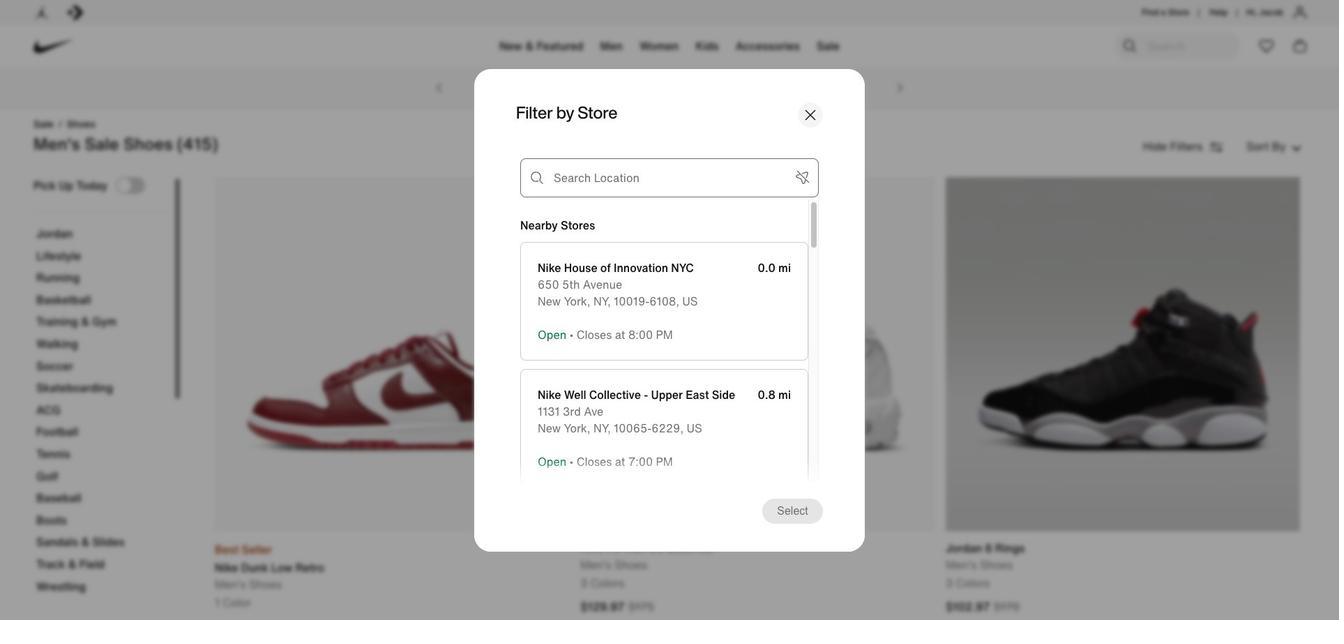 Task type: locate. For each thing, give the bounding box(es) containing it.
None search field
[[545, 159, 794, 198]]

jordan image
[[33, 4, 50, 21]]

favorites image
[[1258, 38, 1275, 54]]

close all modals. image
[[802, 106, 819, 123]]

pick up today image
[[117, 179, 131, 193]]

location permission denied image
[[794, 170, 811, 186]]

sort by element
[[1143, 137, 1306, 156]]

nike air max 95 essential men's shoes image
[[580, 177, 935, 532]]

menu
[[1204, 0, 1233, 25]]

dialog
[[474, 69, 865, 620]]

filter ds image
[[1208, 139, 1225, 156]]

converse image
[[67, 4, 84, 21]]

menu bar
[[237, 28, 1102, 70]]

current price $102.97, original price $170 element
[[946, 598, 1289, 618]]

nike home page image
[[27, 19, 81, 74]]



Task type: describe. For each thing, give the bounding box(es) containing it.
jordan 6 rings men's shoes image
[[946, 177, 1300, 532]]

filter for {text} element
[[33, 177, 167, 620]]

open search modal image
[[1122, 38, 1138, 54]]

nike dunk low retro men's shoes image
[[215, 177, 569, 532]]

current price $129.97, original price $175 element
[[580, 598, 924, 618]]



Task type: vqa. For each thing, say whether or not it's contained in the screenshot.
menu
yes



